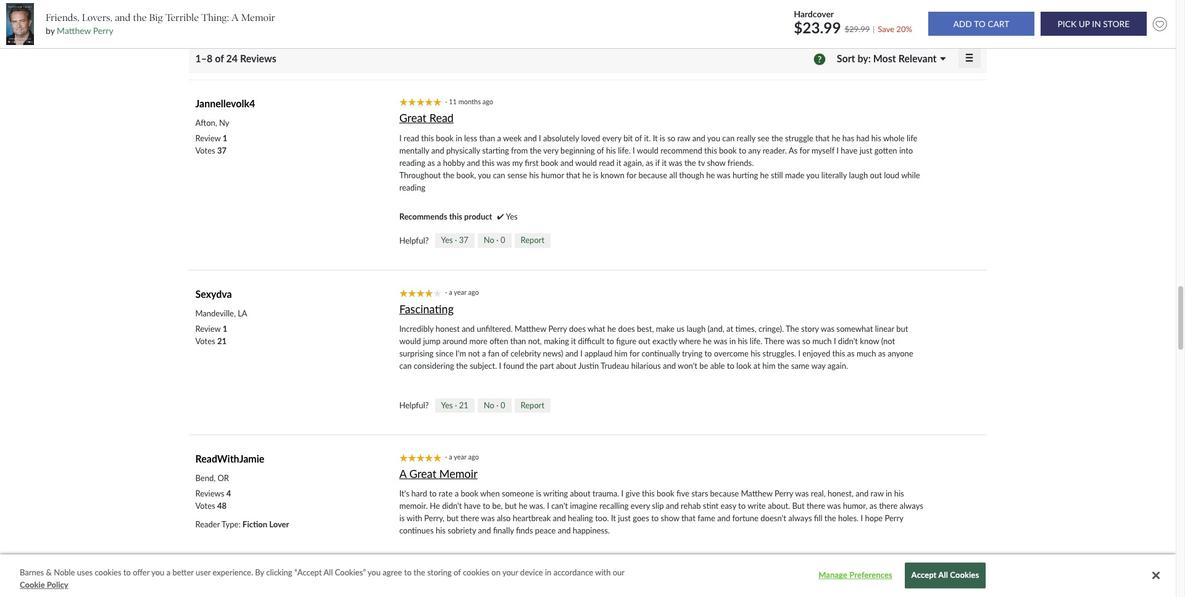 Task type: vqa. For each thing, say whether or not it's contained in the screenshot.
finally on the bottom
yes



Task type: locate. For each thing, give the bounding box(es) containing it.
0 vertical spatial 0
[[501, 235, 505, 245]]

1 vertical spatial just
[[618, 514, 631, 524]]

no right yes · 37
[[484, 235, 494, 245]]

0 horizontal spatial him
[[615, 349, 628, 359]]

review inside afton, ny review 1 votes 37
[[195, 133, 221, 143]]

1 reading from the top
[[399, 158, 425, 168]]

with inside barnes & noble uses cookies to offer you a better user experience. by clicking "accept all cookies" you agree to the storing of cookies on your device in accordance with our cookie policy
[[595, 568, 611, 578]]

read down 11
[[429, 111, 454, 125]]

great up mentally
[[399, 111, 427, 125]]

· 11 months ago
[[445, 97, 497, 105]]

more
[[469, 337, 488, 346]]

this up tv
[[704, 146, 717, 155]]

no
[[484, 235, 494, 245], [484, 400, 494, 410]]

1 recommends from the top
[[399, 212, 447, 222]]

2 product from the top
[[464, 555, 492, 565]]

2 vertical spatial read
[[599, 158, 614, 168]]

1 vertical spatial content helpfulness group
[[399, 398, 551, 413]]

not,
[[528, 337, 542, 346]]

memoir right 'thing:'
[[241, 12, 275, 23]]

1 vertical spatial laugh
[[687, 324, 706, 334]]

2 review from the top
[[195, 324, 221, 334]]

great up the hard at bottom
[[409, 467, 437, 481]]

1 year from the top
[[454, 288, 466, 296]]

it right if
[[662, 158, 667, 168]]

perry up about.
[[775, 489, 793, 499]]

1 vertical spatial report
[[521, 400, 545, 410]]

review down the afton,
[[195, 133, 221, 143]]

this right the "give"
[[642, 489, 655, 499]]

a right rate
[[455, 489, 459, 499]]

1 horizontal spatial matthew
[[515, 324, 546, 334]]

list
[[195, 132, 227, 157], [195, 323, 227, 348], [195, 488, 231, 513]]

doesn't
[[761, 514, 786, 524]]

48
[[217, 501, 227, 511]]

the left storing
[[414, 568, 425, 578]]

won't
[[678, 361, 697, 371]]

incredibly
[[399, 324, 434, 334]]

2 ✔ from the top
[[497, 555, 504, 565]]

1 vertical spatial 1
[[223, 133, 227, 143]]

there up "fill" at the bottom right of the page
[[807, 501, 825, 511]]

save 20%
[[878, 24, 912, 34]]

just inside it's hard to rate a book when someone is writing about trauma. i give this book five stars because matthew perry was real, honest, and raw in his memoir. he didn't have to be, but he was. i can't imagine recalling every slip and rehab stint easy to write about. but there was humor, as there always is with perry, but there was also heartbreak and healing too. it just goes to show that fame and fortune doesn't always fill the holes. i hope perry continues his sobriety and finally finds peace and happiness.
[[618, 514, 631, 524]]

0 for fascinating
[[501, 400, 505, 410]]

1 vertical spatial about
[[570, 489, 590, 499]]

list down bend,
[[195, 488, 231, 513]]

1 0 from the top
[[501, 235, 505, 245]]

0 horizontal spatial with
[[407, 514, 422, 524]]

raw inside i read this book in less than a week and i absolutely loved every bit of it. it is so raw and you can really see the struggle that he has had his whole life mentally and physically starting from the very beginning of his life. i would recommend this book to any reader. as for myself i have just gotten into reading as a hobby and this was my first book and would read it again, as if it was the tv show friends. throughout the book, you can sense his humor that he is known for because all though he was hurting he still made you literally laugh out loud while reading
[[677, 133, 690, 143]]

life. inside incredibly honest and unfiltered. matthew perry does what he does best, make us laugh (and, at times, cringe). the story was somewhat linear but would jump around more often than not, making it difficult to figure out exactly where he was in his life. there was so much i didn't know (not surprising since i'm not a fan of celebrity news) and i applaud him for continually trying to overcome his struggles. i enjoyed this as much as anyone can considering the subject. i found the part about justin trudeau hilarious and won't be able to look at him the same way again.
[[750, 337, 762, 346]]

struggle
[[785, 133, 813, 143]]

1 vertical spatial ago
[[468, 288, 479, 296]]

1 horizontal spatial always
[[900, 501, 923, 511]]

a up it's
[[399, 467, 406, 481]]

surprising
[[399, 349, 434, 359]]

3 list from the top
[[195, 488, 231, 513]]

you right offer
[[151, 568, 164, 578]]

1 helpful? from the top
[[399, 236, 429, 246]]

0 vertical spatial 21
[[217, 337, 227, 346]]

0 vertical spatial ago
[[483, 97, 493, 105]]

recommends this product ✔ yes up storing
[[399, 555, 518, 565]]

2 horizontal spatial matthew
[[741, 489, 773, 499]]

content helpfulness group
[[399, 233, 551, 248], [399, 398, 551, 413]]

mandeville, la review 1 votes 21
[[195, 309, 247, 346]]

it up known at the right of page
[[617, 158, 621, 168]]

0 horizontal spatial always
[[788, 514, 812, 524]]

and left finally
[[478, 526, 491, 536]]

1 vertical spatial that
[[566, 170, 580, 180]]

read for i read this book in less than a week and i absolutely loved every bit of it. it is so raw and you can really see the struggle that he has had his whole life mentally and physically starting from the very beginning of his life. i would recommend this book to any reader. as for myself i have just gotten into reading as a hobby and this was my first book and would read it again, as if it was the tv show friends. throughout the book, you can sense his humor that he is known for because all though he was hurting he still made you literally laugh out loud while reading
[[404, 133, 419, 143]]

1 recommends this product ✔ yes from the top
[[399, 212, 518, 222]]

friends, lovers, and the big terrible thing: a memoir image
[[6, 3, 34, 45]]

helpful? left yes · 37
[[399, 236, 429, 246]]

0
[[501, 235, 505, 245], [501, 400, 505, 410]]

recommends this product ✔ yes up yes · 37
[[399, 212, 518, 222]]

votes inside afton, ny review 1 votes 37
[[195, 146, 215, 155]]

made
[[785, 170, 804, 180]]

because inside it's hard to rate a book when someone is writing about trauma. i give this book five stars because matthew perry was real, honest, and raw in his memoir. he didn't have to be, but he was. i can't imagine recalling every slip and rehab stint easy to write about. but there was humor, as there always is with perry, but there was also heartbreak and healing too. it just goes to show that fame and fortune doesn't always fill the holes. i hope perry continues his sobriety and finally finds peace and happiness.
[[710, 489, 739, 499]]

0 vertical spatial life.
[[618, 146, 631, 155]]

can inside incredibly honest and unfiltered. matthew perry does what he does best, make us laugh (and, at times, cringe). the story was somewhat linear but would jump around more often than not, making it difficult to figure out exactly where he was in his life. there was so much i didn't know (not surprising since i'm not a fan of celebrity news) and i applaud him for continually trying to overcome his struggles. i enjoyed this as much as anyone can considering the subject. i found the part about justin trudeau hilarious and won't be able to look at him the same way again.
[[399, 361, 412, 371]]

2 recommends this product ✔ yes from the top
[[399, 555, 518, 565]]

report for great read
[[521, 235, 545, 245]]

out left loud
[[870, 170, 882, 180]]

1 horizontal spatial every
[[631, 501, 650, 511]]

0 horizontal spatial does
[[569, 324, 586, 334]]

mentally
[[399, 146, 429, 155]]

votes left 48
[[195, 501, 215, 511]]

accept all cookies button
[[905, 563, 986, 589]]

1 vertical spatial product
[[464, 555, 492, 565]]

1 vertical spatial · a year ago
[[445, 453, 482, 461]]

him down figure
[[615, 349, 628, 359]]

life. down bit
[[618, 146, 631, 155]]

for right as
[[800, 146, 810, 155]]

raw up the hope
[[871, 489, 884, 499]]

yes · 37
[[441, 235, 468, 245]]

friends.
[[728, 158, 754, 168]]

2 does from the left
[[618, 324, 635, 334]]

1 horizontal spatial laugh
[[849, 170, 868, 180]]

in up overcome at the bottom of page
[[729, 337, 736, 346]]

1 horizontal spatial than
[[510, 337, 526, 346]]

1 no from the top
[[484, 235, 494, 245]]

1 vertical spatial than
[[510, 337, 526, 346]]

to
[[739, 146, 746, 155], [607, 337, 614, 346], [705, 349, 712, 359], [727, 361, 734, 371], [429, 489, 437, 499], [483, 501, 490, 511], [738, 501, 746, 511], [651, 514, 659, 524], [123, 568, 131, 578], [404, 568, 412, 578]]

than inside incredibly honest and unfiltered. matthew perry does what he does best, make us laugh (and, at times, cringe). the story was somewhat linear but would jump around more often than not, making it difficult to figure out exactly where he was in his life. there was so much i didn't know (not surprising since i'm not a fan of celebrity news) and i applaud him for continually trying to overcome his struggles. i enjoyed this as much as anyone can considering the subject. i found the part about justin trudeau hilarious and won't be able to look at him the same way again.
[[510, 337, 526, 346]]

able
[[710, 361, 725, 371]]

2 no from the top
[[484, 400, 494, 410]]

0 vertical spatial it
[[653, 133, 658, 143]]

1 vertical spatial reviews
[[195, 489, 224, 499]]

1 horizontal spatial all
[[938, 571, 948, 581]]

look
[[736, 361, 752, 371]]

1 vertical spatial ✔
[[497, 555, 504, 565]]

a
[[232, 12, 239, 23], [399, 467, 406, 481]]

you right made
[[806, 170, 819, 180]]

1 horizontal spatial just
[[860, 146, 872, 155]]

was down honest,
[[827, 501, 841, 511]]

1 horizontal spatial have
[[841, 146, 858, 155]]

1 horizontal spatial but
[[505, 501, 517, 511]]

0 vertical spatial him
[[615, 349, 628, 359]]

and down can't
[[553, 514, 566, 524]]

his down perry, on the bottom of the page
[[436, 526, 446, 536]]

stint
[[703, 501, 719, 511]]

21 down i'm
[[459, 400, 468, 410]]

again.
[[828, 361, 848, 371]]

review for fascinating
[[195, 324, 221, 334]]

1 horizontal spatial it
[[653, 133, 658, 143]]

· a year ago up honest
[[445, 288, 482, 296]]

review for great read
[[195, 133, 221, 143]]

celebrity
[[511, 349, 541, 359]]

myself
[[812, 146, 835, 155]]

0 horizontal spatial laugh
[[687, 324, 706, 334]]

list down the afton,
[[195, 132, 227, 157]]

it
[[653, 133, 658, 143], [611, 514, 616, 524]]

2 no · 0 from the top
[[484, 400, 505, 410]]

0 vertical spatial report
[[521, 235, 545, 245]]

37 inside afton, ny review 1 votes 37
[[217, 146, 227, 155]]

1 for great read
[[223, 133, 227, 143]]

just down recalling
[[618, 514, 631, 524]]

0 horizontal spatial life.
[[618, 146, 631, 155]]

2 content helpfulness group from the top
[[399, 398, 551, 413]]

1 vertical spatial year
[[454, 453, 466, 461]]

cookie policy link
[[20, 579, 68, 591]]

can left sense
[[493, 170, 505, 180]]

1 horizontal spatial raw
[[871, 489, 884, 499]]

and right lovers, at left top
[[115, 12, 130, 23]]

memoir up rate
[[439, 467, 478, 481]]

than
[[479, 133, 495, 143], [510, 337, 526, 346]]

0 vertical spatial 37
[[217, 146, 227, 155]]

1 no · 0 from the top
[[484, 235, 505, 245]]

0 horizontal spatial memoir
[[241, 12, 275, 23]]

2 vertical spatial 1
[[223, 324, 227, 334]]

a left the fan
[[482, 349, 486, 359]]

humor
[[541, 170, 564, 180]]

always down but
[[788, 514, 812, 524]]

&
[[46, 568, 52, 578]]

happiness.
[[573, 526, 610, 536]]

this up again.
[[832, 349, 845, 359]]

1 review from the top
[[195, 133, 221, 143]]

1 list from the top
[[195, 132, 227, 157]]

but up the sobriety
[[447, 514, 459, 524]]

1 vertical spatial 0
[[501, 400, 505, 410]]

to down overcome at the bottom of page
[[727, 361, 734, 371]]

reading down mentally
[[399, 158, 425, 168]]

laugh inside i read this book in less than a week and i absolutely loved every bit of it. it is so raw and you can really see the struggle that he has had his whole life mentally and physically starting from the very beginning of his life. i would recommend this book to any reader. as for myself i have just gotten into reading as a hobby and this was my first book and would read it again, as if it was the tv show friends. throughout the book, you can sense his humor that he is known for because all though he was hurting he still made you literally laugh out loud while reading
[[849, 170, 868, 180]]

much up the enjoyed on the right bottom of the page
[[812, 337, 832, 346]]

0 horizontal spatial at
[[727, 324, 733, 334]]

known
[[601, 170, 624, 180]]

0 vertical spatial that
[[815, 133, 830, 143]]

times,
[[735, 324, 757, 334]]

a inside friends, lovers, and the big terrible thing: a memoir by matthew perry
[[232, 12, 239, 23]]

2 helpful? from the top
[[399, 401, 429, 411]]

0 horizontal spatial it
[[611, 514, 616, 524]]

first
[[525, 158, 539, 168]]

readwithjamie button
[[195, 453, 264, 465]]

at right the (and,
[[727, 324, 733, 334]]

1 · a year ago from the top
[[445, 288, 482, 296]]

1 inside afton, ny review 1 votes 37
[[223, 133, 227, 143]]

experience.
[[213, 568, 253, 578]]

memoir inside friends, lovers, and the big terrible thing: a memoir by matthew perry
[[241, 12, 275, 23]]

product up 'on' on the bottom of the page
[[464, 555, 492, 565]]

4
[[226, 489, 231, 499]]

0 vertical spatial report button
[[514, 234, 551, 248]]

1 content helpfulness group from the top
[[399, 233, 551, 248]]

no · 0
[[484, 235, 505, 245], [484, 400, 505, 410]]

all
[[669, 170, 677, 180]]

2 0 from the top
[[501, 400, 505, 410]]

no for fascinating
[[484, 400, 494, 410]]

1 report button from the top
[[514, 234, 551, 248]]

it's hard to rate a book when someone is writing about trauma. i give this book five stars because matthew perry was real, honest, and raw in his memoir. he didn't have to be, but he was. i can't imagine recalling every slip and rehab stint easy to write about. but there was humor, as there always is with perry, but there was also heartbreak and healing too. it just goes to show that fame and fortune doesn't always fill the holes. i hope perry continues his sobriety and finally finds peace and happiness.
[[399, 489, 923, 536]]

review
[[195, 133, 221, 143], [195, 324, 221, 334]]

matthew inside friends, lovers, and the big terrible thing: a memoir by matthew perry
[[57, 25, 91, 36]]

0 horizontal spatial didn't
[[442, 501, 462, 511]]

often
[[490, 337, 508, 346]]

perry inside incredibly honest and unfiltered. matthew perry does what he does best, make us laugh (and, at times, cringe). the story was somewhat linear but would jump around more often than not, making it difficult to figure out exactly where he was in his life. there was so much i didn't know (not surprising since i'm not a fan of celebrity news) and i applaud him for continually trying to overcome his struggles. i enjoyed this as much as anyone can considering the subject. i found the part about justin trudeau hilarious and won't be able to look at him the same way again.
[[548, 324, 567, 334]]

in inside incredibly honest and unfiltered. matthew perry does what he does best, make us laugh (and, at times, cringe). the story was somewhat linear but would jump around more often than not, making it difficult to figure out exactly where he was in his life. there was so much i didn't know (not surprising since i'm not a fan of celebrity news) and i applaud him for continually trying to overcome his struggles. i enjoyed this as much as anyone can considering the subject. i found the part about justin trudeau hilarious and won't be able to look at him the same way again.
[[729, 337, 736, 346]]

it inside incredibly honest and unfiltered. matthew perry does what he does best, make us laugh (and, at times, cringe). the story was somewhat linear but would jump around more often than not, making it difficult to figure out exactly where he was in his life. there was so much i didn't know (not surprising since i'm not a fan of celebrity news) and i applaud him for continually trying to overcome his struggles. i enjoyed this as much as anyone can considering the subject. i found the part about justin trudeau hilarious and won't be able to look at him the same way again.
[[571, 337, 576, 346]]

of inside incredibly honest and unfiltered. matthew perry does what he does best, make us laugh (and, at times, cringe). the story was somewhat linear but would jump around more often than not, making it difficult to figure out exactly where he was in his life. there was so much i didn't know (not surprising since i'm not a fan of celebrity news) and i applaud him for continually trying to overcome his struggles. i enjoyed this as much as anyone can considering the subject. i found the part about justin trudeau hilarious and won't be able to look at him the same way again.
[[501, 349, 508, 359]]

out inside incredibly honest and unfiltered. matthew perry does what he does best, make us laugh (and, at times, cringe). the story was somewhat linear but would jump around more often than not, making it difficult to figure out exactly where he was in his life. there was so much i didn't know (not surprising since i'm not a fan of celebrity news) and i applaud him for continually trying to overcome his struggles. i enjoyed this as much as anyone can considering the subject. i found the part about justin trudeau hilarious and won't be able to look at him the same way again.
[[638, 337, 650, 346]]

0 vertical spatial didn't
[[838, 337, 858, 346]]

perry
[[93, 25, 113, 36], [548, 324, 567, 334], [775, 489, 793, 499], [885, 514, 903, 524]]

a up fascinating
[[449, 288, 452, 296]]

0 horizontal spatial just
[[618, 514, 631, 524]]

1 horizontal spatial a
[[399, 467, 406, 481]]

a right 'thing:'
[[232, 12, 239, 23]]

in right device
[[545, 568, 551, 578]]

for
[[800, 146, 810, 155], [626, 170, 636, 180], [630, 349, 640, 359]]

matthew up write
[[741, 489, 773, 499]]

0 vertical spatial year
[[454, 288, 466, 296]]

(not
[[881, 337, 895, 346]]

raw up recommend
[[677, 133, 690, 143]]

was left my
[[497, 158, 510, 168]]

0 vertical spatial because
[[639, 170, 667, 180]]

21 down mandeville,
[[217, 337, 227, 346]]

about inside it's hard to rate a book when someone is writing about trauma. i give this book five stars because matthew perry was real, honest, and raw in his memoir. he didn't have to be, but he was. i can't imagine recalling every slip and rehab stint easy to write about. but there was humor, as there always is with perry, but there was also heartbreak and healing too. it just goes to show that fame and fortune doesn't always fill the holes. i hope perry continues his sobriety and finally finds peace and happiness.
[[570, 489, 590, 499]]

1 vertical spatial every
[[631, 501, 650, 511]]

votes inside mandeville, la review 1 votes 21
[[195, 337, 215, 346]]

didn't down somewhat
[[838, 337, 858, 346]]

applaud
[[585, 349, 612, 359]]

of inside barnes & noble uses cookies to offer you a better user experience. by clicking "accept all cookies" you agree to the storing of cookies on your device in accordance with our cookie policy
[[454, 568, 461, 578]]

2 vertical spatial that
[[681, 514, 696, 524]]

helpful?
[[399, 236, 429, 246], [399, 401, 429, 411]]

0 horizontal spatial 37
[[217, 146, 227, 155]]

0 vertical spatial every
[[602, 133, 621, 143]]

at
[[727, 324, 733, 334], [754, 361, 760, 371]]

2 report button from the top
[[514, 399, 551, 413]]

0 vertical spatial read
[[429, 111, 454, 125]]

1 cookies from the left
[[95, 568, 121, 578]]

0 vertical spatial have
[[841, 146, 858, 155]]

it right too.
[[611, 514, 616, 524]]

i
[[399, 133, 402, 143], [539, 133, 541, 143], [633, 146, 635, 155], [837, 146, 839, 155], [834, 337, 836, 346], [580, 349, 583, 359], [798, 349, 801, 359], [499, 361, 501, 371], [621, 489, 624, 499], [547, 501, 549, 511], [861, 514, 863, 524]]

1 inside mandeville, la review 1 votes 21
[[223, 324, 227, 334]]

year for a great memoir
[[454, 453, 466, 461]]

1 vertical spatial for
[[626, 170, 636, 180]]

but right be,
[[505, 501, 517, 511]]

2 vertical spatial but
[[447, 514, 459, 524]]

as up again.
[[847, 349, 855, 359]]

in inside it's hard to rate a book when someone is writing about trauma. i give this book five stars because matthew perry was real, honest, and raw in his memoir. he didn't have to be, but he was. i can't imagine recalling every slip and rehab stint easy to write about. but there was humor, as there always is with perry, but there was also heartbreak and healing too. it just goes to show that fame and fortune doesn't always fill the holes. i hope perry continues his sobriety and finally finds peace and happiness.
[[886, 489, 892, 499]]

1 report from the top
[[521, 235, 545, 245]]

list for a
[[195, 488, 231, 513]]

ago for a great memoir
[[468, 453, 479, 461]]

0 horizontal spatial have
[[464, 501, 481, 511]]

1 vertical spatial report button
[[514, 399, 551, 413]]

in inside i read this book in less than a week and i absolutely loved every bit of it. it is so raw and you can really see the struggle that he has had his whole life mentally and physically starting from the very beginning of his life. i would recommend this book to any reader. as for myself i have just gotten into reading as a hobby and this was my first book and would read it again, as if it was the tv show friends. throughout the book, you can sense his humor that he is known for because all though he was hurting he still made you literally laugh out loud while reading
[[456, 133, 462, 143]]

does up figure
[[618, 324, 635, 334]]

can't
[[551, 501, 568, 511]]

·
[[445, 97, 447, 105], [455, 235, 457, 245], [496, 235, 499, 245], [445, 288, 447, 296], [455, 400, 457, 410], [496, 400, 499, 410], [445, 453, 447, 461]]

add to wishlist image
[[1150, 14, 1170, 34]]

None submit
[[928, 12, 1035, 36], [1041, 12, 1147, 36], [928, 12, 1035, 36], [1041, 12, 1147, 36]]

helpful? for fascinating
[[399, 401, 429, 411]]

lovers,
[[82, 12, 112, 23]]

2 year from the top
[[454, 453, 466, 461]]

and right peace
[[558, 526, 571, 536]]

this
[[421, 133, 434, 143], [704, 146, 717, 155], [482, 158, 495, 168], [449, 212, 462, 222], [832, 349, 845, 359], [642, 489, 655, 499], [449, 555, 462, 565]]

to left any
[[739, 146, 746, 155]]

≡ button
[[958, 48, 981, 68]]

1 horizontal spatial show
[[707, 158, 726, 168]]

1 votes from the top
[[195, 146, 215, 155]]

manage preferences button
[[817, 564, 894, 588]]

afton,
[[195, 118, 217, 128]]

about inside incredibly honest and unfiltered. matthew perry does what he does best, make us laugh (and, at times, cringe). the story was somewhat linear but would jump around more often than not, making it difficult to figure out exactly where he was in his life. there was so much i didn't know (not surprising since i'm not a fan of celebrity news) and i applaud him for continually trying to overcome his struggles. i enjoyed this as much as anyone can considering the subject. i found the part about justin trudeau hilarious and won't be able to look at him the same way again.
[[556, 361, 576, 371]]

0 horizontal spatial but
[[447, 514, 459, 524]]

≡
[[965, 49, 974, 66]]

out
[[870, 170, 882, 180], [638, 337, 650, 346]]

0 vertical spatial ✔
[[497, 212, 504, 222]]

manage preferences
[[819, 571, 892, 581]]

0 horizontal spatial read
[[404, 133, 419, 143]]

1 ✔ from the top
[[497, 212, 504, 222]]

0 vertical spatial recommends this product ✔ yes
[[399, 212, 518, 222]]

0 vertical spatial can
[[722, 133, 735, 143]]

2 recommends from the top
[[399, 555, 447, 565]]

his up "look" at the right
[[751, 349, 761, 359]]

throughout
[[399, 170, 441, 180]]

0 horizontal spatial a
[[232, 12, 239, 23]]

ago up the unfiltered.
[[468, 288, 479, 296]]

perry right the hope
[[885, 514, 903, 524]]

read for great read
[[429, 111, 454, 125]]

lover
[[269, 520, 289, 530]]

· a year ago
[[445, 288, 482, 296], [445, 453, 482, 461]]

memoir
[[241, 12, 275, 23], [439, 467, 478, 481]]

1 product from the top
[[464, 212, 492, 222]]

where
[[679, 337, 701, 346]]

ny
[[219, 118, 229, 128]]

2 votes from the top
[[195, 337, 215, 346]]

at right "look" at the right
[[754, 361, 760, 371]]

? button
[[814, 52, 826, 67]]

list containing reviews
[[195, 488, 231, 513]]

21 inside content helpfulness group
[[459, 400, 468, 410]]

report
[[521, 235, 545, 245], [521, 400, 545, 410]]

· a year ago for a great memoir
[[445, 453, 482, 461]]

year up the a great memoir
[[454, 453, 466, 461]]

about down 'news)'
[[556, 361, 576, 371]]

0 vertical spatial memoir
[[241, 12, 275, 23]]

you
[[707, 133, 720, 143], [478, 170, 491, 180], [806, 170, 819, 180], [151, 568, 164, 578], [368, 568, 381, 578]]

2 vertical spatial matthew
[[741, 489, 773, 499]]

the right "fill" at the bottom right of the page
[[824, 514, 836, 524]]

a inside it's hard to rate a book when someone is writing about trauma. i give this book five stars because matthew perry was real, honest, and raw in his memoir. he didn't have to be, but he was. i can't imagine recalling every slip and rehab stint easy to write about. but there was humor, as there always is with perry, but there was also heartbreak and healing too. it just goes to show that fame and fortune doesn't always fill the holes. i hope perry continues his sobriety and finally finds peace and happiness.
[[455, 489, 459, 499]]

in inside barnes & noble uses cookies to offer you a better user experience. by clicking "accept all cookies" you agree to the storing of cookies on your device in accordance with our cookie policy
[[545, 568, 551, 578]]

2 · a year ago from the top
[[445, 453, 482, 461]]

jump
[[423, 337, 441, 346]]

fascinating
[[399, 302, 454, 316]]

2 report from the top
[[521, 400, 545, 410]]

out inside i read this book in less than a week and i absolutely loved every bit of it. it is so raw and you can really see the struggle that he has had his whole life mentally and physically starting from the very beginning of his life. i would recommend this book to any reader. as for myself i have just gotten into reading as a hobby and this was my first book and would read it again, as if it was the tv show friends. throughout the book, you can sense his humor that he is known for because all though he was hurting he still made you literally laugh out loud while reading
[[870, 170, 882, 180]]

review inside mandeville, la review 1 votes 21
[[195, 324, 221, 334]]

0 vertical spatial for
[[800, 146, 810, 155]]

0 horizontal spatial 21
[[217, 337, 227, 346]]

0 horizontal spatial it
[[571, 337, 576, 346]]

0 vertical spatial laugh
[[849, 170, 868, 180]]

list down mandeville,
[[195, 323, 227, 348]]

1 vertical spatial have
[[464, 501, 481, 511]]

0 horizontal spatial than
[[479, 133, 495, 143]]

1–8 of 24 reviews
[[195, 52, 281, 64]]

book
[[436, 133, 454, 143], [719, 146, 737, 155], [541, 158, 558, 168], [461, 489, 478, 499], [657, 489, 674, 499]]

for down the again,
[[626, 170, 636, 180]]

he right though
[[706, 170, 715, 180]]

book,
[[457, 170, 476, 180]]

1 horizontal spatial that
[[681, 514, 696, 524]]

1 vertical spatial reading
[[399, 183, 425, 192]]

would down incredibly
[[399, 337, 421, 346]]

and down "continually"
[[663, 361, 676, 371]]

1 vertical spatial so
[[802, 337, 810, 346]]

0 horizontal spatial much
[[812, 337, 832, 346]]

1 vertical spatial no · 0
[[484, 400, 505, 410]]

2 horizontal spatial it
[[662, 158, 667, 168]]

0 down found
[[501, 400, 505, 410]]

3 votes from the top
[[195, 501, 215, 511]]

0 horizontal spatial can
[[399, 361, 412, 371]]

0 horizontal spatial reviews
[[195, 489, 224, 499]]

didn't down rate
[[442, 501, 462, 511]]

i read this book in less than a week and i absolutely loved every bit of it. it is so raw and you can really see the struggle that he has had his whole life mentally and physically starting from the very beginning of his life. i would recommend this book to any reader. as for myself i have just gotten into reading as a hobby and this was my first book and would read it again, as if it was the tv show friends. throughout the book, you can sense his humor that he is known for because all though he was hurting he still made you literally laugh out loud while reading
[[399, 133, 920, 192]]

0 horizontal spatial cookies
[[95, 568, 121, 578]]

is
[[660, 133, 665, 143], [593, 170, 599, 180], [536, 489, 541, 499], [399, 514, 405, 524]]

0 vertical spatial raw
[[677, 133, 690, 143]]

1–8
[[195, 52, 213, 64]]

so inside i read this book in less than a week and i absolutely loved every bit of it. it is so raw and you can really see the struggle that he has had his whole life mentally and physically starting from the very beginning of his life. i would recommend this book to any reader. as for myself i have just gotten into reading as a hobby and this was my first book and would read it again, as if it was the tv show friends. throughout the book, you can sense his humor that he is known for because all though he was hurting he still made you literally laugh out loud while reading
[[667, 133, 675, 143]]

not
[[468, 349, 480, 359]]

this down the "starting"
[[482, 158, 495, 168]]

because up 'easy'
[[710, 489, 739, 499]]

but right linear
[[896, 324, 908, 334]]

jannellevolk4 button
[[195, 97, 255, 109]]

by
[[46, 25, 55, 36]]

terrible
[[165, 12, 199, 23]]

life. inside i read this book in less than a week and i absolutely loved every bit of it. it is so raw and you can really see the struggle that he has had his whole life mentally and physically starting from the very beginning of his life. i would recommend this book to any reader. as for myself i have just gotten into reading as a hobby and this was my first book and would read it again, as if it was the tv show friends. throughout the book, you can sense his humor that he is known for because all though he was hurting he still made you literally laugh out loud while reading
[[618, 146, 631, 155]]



Task type: describe. For each thing, give the bounding box(es) containing it.
recommends for great
[[399, 555, 447, 565]]

real,
[[811, 489, 826, 499]]

very
[[543, 146, 558, 155]]

· a year ago for fascinating
[[445, 288, 482, 296]]

the down 'hobby'
[[443, 170, 454, 180]]

he inside it's hard to rate a book when someone is writing about trauma. i give this book five stars because matthew perry was real, honest, and raw in his memoir. he didn't have to be, but he was. i can't imagine recalling every slip and rehab stint easy to write about. but there was humor, as there always is with perry, but there was also heartbreak and healing too. it just goes to show that fame and fortune doesn't always fill the holes. i hope perry continues his sobriety and finally finds peace and happiness.
[[519, 501, 527, 511]]

bend,
[[195, 474, 215, 484]]

0 vertical spatial always
[[900, 501, 923, 511]]

your
[[502, 568, 518, 578]]

2 horizontal spatial can
[[722, 133, 735, 143]]

was down be,
[[481, 514, 495, 524]]

1 horizontal spatial him
[[762, 361, 775, 371]]

matthew inside incredibly honest and unfiltered. matthew perry does what he does best, make us laugh (and, at times, cringe). the story was somewhat linear but would jump around more often than not, making it difficult to figure out exactly where he was in his life. there was so much i didn't know (not surprising since i'm not a fan of celebrity news) and i applaud him for continually trying to overcome his struggles. i enjoyed this as much as anyone can considering the subject. i found the part about justin trudeau hilarious and won't be able to look at him the same way again.
[[515, 324, 546, 334]]

the up reader.
[[771, 133, 783, 143]]

our
[[613, 568, 625, 578]]

0 vertical spatial much
[[812, 337, 832, 346]]

whole
[[883, 133, 905, 143]]

have inside it's hard to rate a book when someone is writing about trauma. i give this book five stars because matthew perry was real, honest, and raw in his memoir. he didn't have to be, but he was. i can't imagine recalling every slip and rehab stint easy to write about. but there was humor, as there always is with perry, but there was also heartbreak and healing too. it just goes to show that fame and fortune doesn't always fill the holes. i hope perry continues his sobriety and finally finds peace and happiness.
[[464, 501, 481, 511]]

the left tv
[[684, 158, 696, 168]]

his right had
[[871, 133, 881, 143]]

a inside incredibly honest and unfiltered. matthew perry does what he does best, make us laugh (and, at times, cringe). the story was somewhat linear but would jump around more often than not, making it difficult to figure out exactly where he was in his life. there was so much i didn't know (not surprising since i'm not a fan of celebrity news) and i applaud him for continually trying to overcome his struggles. i enjoyed this as much as anyone can considering the subject. i found the part about justin trudeau hilarious and won't be able to look at him the same way again.
[[482, 349, 486, 359]]

accept all cookies
[[911, 571, 979, 581]]

1 vertical spatial great
[[409, 467, 437, 481]]

2 cookies from the left
[[463, 568, 489, 578]]

if
[[655, 158, 660, 168]]

i up the again,
[[633, 146, 635, 155]]

i right myself
[[837, 146, 839, 155]]

bend, or reviews 4 votes 48
[[195, 474, 231, 511]]

21 inside mandeville, la review 1 votes 21
[[217, 337, 227, 346]]

as up throughout
[[427, 158, 435, 168]]

beginning
[[561, 146, 595, 155]]

loved
[[581, 133, 600, 143]]

really
[[737, 133, 755, 143]]

same
[[791, 361, 809, 371]]

this inside incredibly honest and unfiltered. matthew perry does what he does best, make us laugh (and, at times, cringe). the story was somewhat linear but would jump around more often than not, making it difficult to figure out exactly where he was in his life. there was so much i didn't know (not surprising since i'm not a fan of celebrity news) and i applaud him for continually trying to overcome his struggles. i enjoyed this as much as anyone can considering the subject. i found the part about justin trudeau hilarious and won't be able to look at him the same way again.
[[832, 349, 845, 359]]

found
[[503, 361, 524, 371]]

he right what
[[607, 324, 616, 334]]

to up be
[[705, 349, 712, 359]]

great read
[[399, 111, 454, 125]]

and down beginning
[[560, 158, 573, 168]]

because inside i read this book in less than a week and i absolutely loved every bit of it. it is so raw and you can really see the struggle that he has had his whole life mentally and physically starting from the very beginning of his life. i would recommend this book to any reader. as for myself i have just gotten into reading as a hobby and this was my first book and would read it again, as if it was the tv show friends. throughout the book, you can sense his humor that he is known for because all though he was hurting he still made you literally laugh out loud while reading
[[639, 170, 667, 180]]

goes
[[633, 514, 649, 524]]

votes for fascinating
[[195, 337, 215, 346]]

i up mentally
[[399, 133, 402, 143]]

book up friends.
[[719, 146, 737, 155]]

i up justin at the bottom of the page
[[580, 349, 583, 359]]

he left the still
[[760, 170, 769, 180]]

didn't inside incredibly honest and unfiltered. matthew perry does what he does best, make us laugh (and, at times, cringe). the story was somewhat linear but would jump around more often than not, making it difficult to figure out exactly where he was in his life. there was so much i didn't know (not surprising since i'm not a fan of celebrity news) and i applaud him for continually trying to overcome his struggles. i enjoyed this as much as anyone can considering the subject. i found the part about justin trudeau hilarious and won't be able to look at him the same way again.
[[838, 337, 858, 346]]

friends,
[[46, 12, 79, 23]]

i right was.
[[547, 501, 549, 511]]

relevant
[[898, 53, 937, 64]]

too.
[[595, 514, 609, 524]]

as down '(not'
[[878, 349, 886, 359]]

it inside i read this book in less than a week and i absolutely loved every bit of it. it is so raw and you can really see the struggle that he has had his whole life mentally and physically starting from the very beginning of his life. i would recommend this book to any reader. as for myself i have just gotten into reading as a hobby and this was my first book and would read it again, as if it was the tv show friends. throughout the book, you can sense his humor that he is known for because all though he was hurting he still made you literally laugh out loud while reading
[[653, 133, 658, 143]]

around
[[443, 337, 467, 346]]

finally
[[493, 526, 514, 536]]

a inside barnes & noble uses cookies to offer you a better user experience. by clicking "accept all cookies" you agree to the storing of cookies on your device in accordance with our cookie policy
[[166, 568, 170, 578]]

show inside i read this book in less than a week and i absolutely loved every bit of it. it is so raw and you can really see the struggle that he has had his whole life mentally and physically starting from the very beginning of his life. i would recommend this book to any reader. as for myself i have just gotten into reading as a hobby and this was my first book and would read it again, as if it was the tv show friends. throughout the book, you can sense his humor that he is known for because all though he was hurting he still made you literally laugh out loud while reading
[[707, 158, 726, 168]]

to up fortune
[[738, 501, 746, 511]]

hobby
[[443, 158, 465, 168]]

i'm
[[456, 349, 466, 359]]

year for fascinating
[[454, 288, 466, 296]]

book left when
[[461, 489, 478, 499]]

was down friends.
[[717, 170, 731, 180]]

product for great read
[[464, 212, 492, 222]]

and down 'easy'
[[717, 514, 730, 524]]

2 horizontal spatial there
[[879, 501, 898, 511]]

bit
[[624, 133, 633, 143]]

product for a great memoir
[[464, 555, 492, 565]]

accordance
[[553, 568, 593, 578]]

content helpfulness group for great read
[[399, 233, 551, 248]]

considering
[[414, 361, 454, 371]]

a up the a great memoir
[[449, 453, 452, 461]]

but inside incredibly honest and unfiltered. matthew perry does what he does best, make us laugh (and, at times, cringe). the story was somewhat linear but would jump around more often than not, making it difficult to figure out exactly where he was in his life. there was so much i didn't know (not surprising since i'm not a fan of celebrity news) and i applaud him for continually trying to overcome his struggles. i enjoyed this as much as anyone can considering the subject. i found the part about justin trudeau hilarious and won't be able to look at him the same way again.
[[896, 324, 908, 334]]

$29.99
[[845, 24, 870, 34]]

show inside it's hard to rate a book when someone is writing about trauma. i give this book five stars because matthew perry was real, honest, and raw in his memoir. he didn't have to be, but he was. i can't imagine recalling every slip and rehab stint easy to write about. but there was humor, as there always is with perry, but there was also heartbreak and healing too. it just goes to show that fame and fortune doesn't always fill the holes. i hope perry continues his sobriety and finally finds peace and happiness.
[[661, 514, 679, 524]]

2 horizontal spatial read
[[599, 158, 614, 168]]

make
[[656, 324, 675, 334]]

the
[[786, 324, 799, 334]]

big
[[149, 12, 163, 23]]

is right it.
[[660, 133, 665, 143]]

the down the struggles.
[[778, 361, 789, 371]]

to left be,
[[483, 501, 490, 511]]

no · 0 for great read
[[484, 235, 505, 245]]

by:
[[858, 52, 871, 64]]

that inside it's hard to rate a book when someone is writing about trauma. i give this book five stars because matthew perry was real, honest, and raw in his memoir. he didn't have to be, but he was. i can't imagine recalling every slip and rehab stint easy to write about. but there was humor, as there always is with perry, but there was also heartbreak and healing too. it just goes to show that fame and fortune doesn't always fill the holes. i hope perry continues his sobriety and finally finds peace and happiness.
[[681, 514, 696, 524]]

recommends this product ✔ yes for great read
[[399, 212, 518, 222]]

write
[[748, 501, 766, 511]]

a great memoir
[[399, 467, 478, 481]]

healing
[[568, 514, 593, 524]]

this inside it's hard to rate a book when someone is writing about trauma. i give this book five stars because matthew perry was real, honest, and raw in his memoir. he didn't have to be, but he was. i can't imagine recalling every slip and rehab stint easy to write about. but there was humor, as there always is with perry, but there was also heartbreak and healing too. it just goes to show that fame and fortune doesn't always fill the holes. i hope perry continues his sobriety and finally finds peace and happiness.
[[642, 489, 655, 499]]

this up yes · 37
[[449, 212, 462, 222]]

and up the book,
[[467, 158, 480, 168]]

difficult
[[578, 337, 605, 346]]

0 vertical spatial would
[[637, 146, 659, 155]]

the inside barnes & noble uses cookies to offer you a better user experience. by clicking "accept all cookies" you agree to the storing of cookies on your device in accordance with our cookie policy
[[414, 568, 425, 578]]

about.
[[768, 501, 790, 511]]

manage
[[819, 571, 847, 581]]

months
[[458, 97, 481, 105]]

story
[[801, 324, 819, 334]]

perry,
[[424, 514, 445, 524]]

a left 'hobby'
[[437, 158, 441, 168]]

book down very in the left of the page
[[541, 158, 558, 168]]

and right 'news)'
[[565, 349, 578, 359]]

recommends this product ✔ yes for a great memoir
[[399, 555, 518, 565]]

i up again.
[[834, 337, 836, 346]]

than inside i read this book in less than a week and i absolutely loved every bit of it. it is so raw and you can really see the struggle that he has had his whole life mentally and physically starting from the very beginning of his life. i would recommend this book to any reader. as for myself i have just gotten into reading as a hobby and this was my first book and would read it again, as if it was the tv show friends. throughout the book, you can sense his humor that he is known for because all though he was hurting he still made you literally laugh out loud while reading
[[479, 133, 495, 143]]

1 vertical spatial at
[[754, 361, 760, 371]]

1 for fascinating
[[223, 324, 227, 334]]

making
[[544, 337, 569, 346]]

of left 24
[[215, 52, 224, 64]]

so inside incredibly honest and unfiltered. matthew perry does what he does best, make us laugh (and, at times, cringe). the story was somewhat linear but would jump around more often than not, making it difficult to figure out exactly where he was in his life. there was so much i didn't know (not surprising since i'm not a fan of celebrity news) and i applaud him for continually trying to overcome his struggles. i enjoyed this as much as anyone can considering the subject. i found the part about justin trudeau hilarious and won't be able to look at him the same way again.
[[802, 337, 810, 346]]

to down slip
[[651, 514, 659, 524]]

this up storing
[[449, 555, 462, 565]]

and up more
[[462, 324, 475, 334]]

1–8 of 24 reviews alert
[[195, 52, 281, 64]]

he left has
[[832, 133, 840, 143]]

list for great
[[195, 132, 227, 157]]

2 reading from the top
[[399, 183, 425, 192]]

to left offer
[[123, 568, 131, 578]]

user
[[196, 568, 211, 578]]

also
[[497, 514, 511, 524]]

1 horizontal spatial 37
[[459, 235, 468, 245]]

you left really
[[707, 133, 720, 143]]

all inside barnes & noble uses cookies to offer you a better user experience. by clicking "accept all cookies" you agree to the storing of cookies on your device in accordance with our cookie policy
[[324, 568, 333, 578]]

ago for fascinating
[[468, 288, 479, 296]]

from
[[511, 146, 528, 155]]

heartbreak
[[513, 514, 551, 524]]

hilarious
[[631, 361, 661, 371]]

and up 'hobby'
[[431, 146, 444, 155]]

2 list from the top
[[195, 323, 227, 348]]

know
[[860, 337, 879, 346]]

book up physically
[[436, 133, 454, 143]]

on
[[492, 568, 501, 578]]

starting
[[482, 146, 509, 155]]

recommend
[[661, 146, 702, 155]]

enjoyed
[[803, 349, 830, 359]]

type:
[[222, 520, 241, 530]]

1 vertical spatial would
[[575, 158, 597, 168]]

trying
[[682, 349, 703, 359]]

to left figure
[[607, 337, 614, 346]]

0 horizontal spatial there
[[461, 514, 479, 524]]

report button for great read
[[514, 234, 551, 248]]

continually
[[642, 349, 680, 359]]

the up "first"
[[530, 146, 541, 155]]

still
[[771, 170, 783, 180]]

(and,
[[708, 324, 724, 334]]

$23.99 $29.99
[[794, 18, 870, 36]]

it inside it's hard to rate a book when someone is writing about trauma. i give this book five stars because matthew perry was real, honest, and raw in his memoir. he didn't have to be, but he was. i can't imagine recalling every slip and rehab stint easy to write about. but there was humor, as there always is with perry, but there was also heartbreak and healing too. it just goes to show that fame and fortune doesn't always fill the holes. i hope perry continues his sobriety and finally finds peace and happiness.
[[611, 514, 616, 524]]

0 vertical spatial 1
[[198, 3, 205, 13]]

absolutely
[[543, 133, 579, 143]]

votes inside bend, or reviews 4 votes 48
[[195, 501, 215, 511]]

matthew inside it's hard to rate a book when someone is writing about trauma. i give this book five stars because matthew perry was real, honest, and raw in his memoir. he didn't have to be, but he was. i can't imagine recalling every slip and rehab stint easy to write about. but there was humor, as there always is with perry, but there was also heartbreak and healing too. it just goes to show that fame and fortune doesn't always fill the holes. i hope perry continues his sobriety and finally finds peace and happiness.
[[741, 489, 773, 499]]

book up slip
[[657, 489, 674, 499]]

for inside incredibly honest and unfiltered. matthew perry does what he does best, make us laugh (and, at times, cringe). the story was somewhat linear but would jump around more often than not, making it difficult to figure out exactly where he was in his life. there was so much i didn't know (not surprising since i'm not a fan of celebrity news) and i applaud him for continually trying to overcome his struggles. i enjoyed this as much as anyone can considering the subject. i found the part about justin trudeau hilarious and won't be able to look at him the same way again.
[[630, 349, 640, 359]]

1 vertical spatial a
[[399, 467, 406, 481]]

report button for fascinating
[[514, 399, 551, 413]]

barnes & noble uses cookies to offer you a better user experience. by clicking "accept all cookies" you agree to the storing of cookies on your device in accordance with our cookie policy
[[20, 568, 625, 590]]

didn't inside it's hard to rate a book when someone is writing about trauma. i give this book five stars because matthew perry was real, honest, and raw in his memoir. he didn't have to be, but he was. i can't imagine recalling every slip and rehab stint easy to write about. but there was humor, as there always is with perry, but there was also heartbreak and healing too. it just goes to show that fame and fortune doesn't always fill the holes. i hope perry continues his sobriety and finally finds peace and happiness.
[[442, 501, 462, 511]]

☆
[[205, 5, 211, 11]]

and up humor,
[[856, 489, 869, 499]]

the inside friends, lovers, and the big terrible thing: a memoir by matthew perry
[[133, 12, 147, 23]]

ago for great read
[[483, 97, 493, 105]]

1 horizontal spatial it
[[617, 158, 621, 168]]

no for great read
[[484, 235, 494, 245]]

he down the (and,
[[703, 337, 712, 346]]

report for fascinating
[[521, 400, 545, 410]]

was up but
[[795, 489, 809, 499]]

writing
[[543, 489, 568, 499]]

reviews inside bend, or reviews 4 votes 48
[[195, 489, 224, 499]]

i left found
[[499, 361, 501, 371]]

just inside i read this book in less than a week and i absolutely loved every bit of it. it is so raw and you can really see the struggle that he has had his whole life mentally and physically starting from the very beginning of his life. i would recommend this book to any reader. as for myself i have just gotten into reading as a hobby and this was my first book and would read it again, as if it was the tv show friends. throughout the book, you can sense his humor that he is known for because all though he was hurting he still made you literally laugh out loud while reading
[[860, 146, 872, 155]]

every inside it's hard to rate a book when someone is writing about trauma. i give this book five stars because matthew perry was real, honest, and raw in his memoir. he didn't have to be, but he was. i can't imagine recalling every slip and rehab stint easy to write about. but there was humor, as there always is with perry, but there was also heartbreak and healing too. it just goes to show that fame and fortune doesn't always fill the holes. i hope perry continues his sobriety and finally finds peace and happiness.
[[631, 501, 650, 511]]

this up mentally
[[421, 133, 434, 143]]

his down "first"
[[529, 170, 539, 180]]

of down loved
[[597, 146, 604, 155]]

0 for great read
[[501, 235, 505, 245]]

0 vertical spatial at
[[727, 324, 733, 334]]

to right agree
[[404, 568, 412, 578]]

noble
[[54, 568, 75, 578]]

content helpfulness group for fascinating
[[399, 398, 551, 413]]

every inside i read this book in less than a week and i absolutely loved every bit of it. it is so raw and you can really see the struggle that he has had his whole life mentally and physically starting from the very beginning of his life. i would recommend this book to any reader. as for myself i have just gotten into reading as a hobby and this was my first book and would read it again, as if it was the tv show friends. throughout the book, you can sense his humor that he is known for because all though he was hurting he still made you literally laugh out loud while reading
[[602, 133, 621, 143]]

stars
[[691, 489, 708, 499]]

better
[[172, 568, 194, 578]]

subject.
[[470, 361, 497, 371]]

to up the he
[[429, 489, 437, 499]]

his down times,
[[738, 337, 748, 346]]

again,
[[623, 158, 644, 168]]

and up recommend
[[692, 133, 705, 143]]

policy
[[47, 580, 68, 590]]

i up same
[[798, 349, 801, 359]]

and up the from
[[524, 133, 537, 143]]

is up was.
[[536, 489, 541, 499]]

unfiltered.
[[477, 324, 513, 334]]

you right the book,
[[478, 170, 491, 180]]

is down memoir.
[[399, 514, 405, 524]]

of left it.
[[635, 133, 642, 143]]

1 horizontal spatial reviews
[[240, 52, 276, 64]]

all inside button
[[938, 571, 948, 581]]

i left the "give"
[[621, 489, 624, 499]]

honest,
[[828, 489, 854, 499]]

was down the
[[787, 337, 800, 346]]

was up all
[[669, 158, 682, 168]]

the down i'm
[[456, 361, 468, 371]]

with inside it's hard to rate a book when someone is writing about trauma. i give this book five stars because matthew perry was real, honest, and raw in his memoir. he didn't have to be, but he was. i can't imagine recalling every slip and rehab stint easy to write about. but there was humor, as there always is with perry, but there was also heartbreak and healing too. it just goes to show that fame and fortune doesn't always fill the holes. i hope perry continues his sobriety and finally finds peace and happiness.
[[407, 514, 422, 524]]

accept
[[911, 571, 937, 581]]

✔ for a great memoir
[[497, 555, 504, 565]]

offer
[[133, 568, 149, 578]]

give
[[626, 489, 640, 499]]

1 does from the left
[[569, 324, 586, 334]]

his up known at the right of page
[[606, 146, 616, 155]]

what
[[588, 324, 605, 334]]

to inside i read this book in less than a week and i absolutely loved every bit of it. it is so raw and you can really see the struggle that he has had his whole life mentally and physically starting from the very beginning of his life. i would recommend this book to any reader. as for myself i have just gotten into reading as a hobby and this was my first book and would read it again, as if it was the tv show friends. throughout the book, you can sense his humor that he is known for because all though he was hurting he still made you literally laugh out loud while reading
[[739, 146, 746, 155]]

✔ for great read
[[497, 212, 504, 222]]

recommends for read
[[399, 212, 447, 222]]

fill
[[814, 514, 822, 524]]

would inside incredibly honest and unfiltered. matthew perry does what he does best, make us laugh (and, at times, cringe). the story was somewhat linear but would jump around more often than not, making it difficult to figure out exactly where he was in his life. there was so much i didn't know (not surprising since i'm not a fan of celebrity news) and i applaud him for continually trying to overcome his struggles. i enjoyed this as much as anyone can considering the subject. i found the part about justin trudeau hilarious and won't be able to look at him the same way again.
[[399, 337, 421, 346]]

fiction
[[243, 520, 267, 530]]

i left "absolutely"
[[539, 133, 541, 143]]

1 ☆
[[198, 3, 211, 13]]

was down the (and,
[[714, 337, 727, 346]]

is left known at the right of page
[[593, 170, 599, 180]]

1 horizontal spatial there
[[807, 501, 825, 511]]

as left if
[[646, 158, 653, 168]]

and right slip
[[666, 501, 679, 511]]

have inside i read this book in less than a week and i absolutely loved every bit of it. it is so raw and you can really see the struggle that he has had his whole life mentally and physically starting from the very beginning of his life. i would recommend this book to any reader. as for myself i have just gotten into reading as a hobby and this was my first book and would read it again, as if it was the tv show friends. throughout the book, you can sense his humor that he is known for because all though he was hurting he still made you literally laugh out loud while reading
[[841, 146, 858, 155]]

was.
[[529, 501, 545, 511]]

you left agree
[[368, 568, 381, 578]]

rate
[[439, 489, 453, 499]]

he left known at the right of page
[[582, 170, 591, 180]]

afton, ny review 1 votes 37
[[195, 118, 229, 155]]

i left the hope
[[861, 514, 863, 524]]

0 vertical spatial great
[[399, 111, 427, 125]]

no · 0 for fascinating
[[484, 400, 505, 410]]

the down celebrity
[[526, 361, 538, 371]]

as inside it's hard to rate a book when someone is writing about trauma. i give this book five stars because matthew perry was real, honest, and raw in his memoir. he didn't have to be, but he was. i can't imagine recalling every slip and rehab stint easy to write about. but there was humor, as there always is with perry, but there was also heartbreak and healing too. it just goes to show that fame and fortune doesn't always fill the holes. i hope perry continues his sobriety and finally finds peace and happiness.
[[870, 501, 877, 511]]

laugh inside incredibly honest and unfiltered. matthew perry does what he does best, make us laugh (and, at times, cringe). the story was somewhat linear but would jump around more often than not, making it difficult to figure out exactly where he was in his life. there was so much i didn't know (not surprising since i'm not a fan of celebrity news) and i applaud him for continually trying to overcome his struggles. i enjoyed this as much as anyone can considering the subject. i found the part about justin trudeau hilarious and won't be able to look at him the same way again.
[[687, 324, 706, 334]]

1 vertical spatial can
[[493, 170, 505, 180]]

less
[[464, 133, 477, 143]]

holes.
[[838, 514, 859, 524]]

helpful? for great read
[[399, 236, 429, 246]]

1 horizontal spatial memoir
[[439, 467, 478, 481]]

a up the "starting"
[[497, 133, 501, 143]]

be,
[[492, 501, 503, 511]]

easy
[[721, 501, 736, 511]]

votes for great read
[[195, 146, 215, 155]]

but
[[792, 501, 805, 511]]

perry inside friends, lovers, and the big terrible thing: a memoir by matthew perry
[[93, 25, 113, 36]]

rehab
[[681, 501, 701, 511]]

was right story
[[821, 324, 835, 334]]

and inside friends, lovers, and the big terrible thing: a memoir by matthew perry
[[115, 12, 130, 23]]

raw inside it's hard to rate a book when someone is writing about trauma. i give this book five stars because matthew perry was real, honest, and raw in his memoir. he didn't have to be, but he was. i can't imagine recalling every slip and rehab stint easy to write about. but there was humor, as there always is with perry, but there was also heartbreak and healing too. it just goes to show that fame and fortune doesn't always fill the holes. i hope perry continues his sobriety and finally finds peace and happiness.
[[871, 489, 884, 499]]

there
[[764, 337, 785, 346]]

privacy alert dialog
[[0, 555, 1176, 597]]

uses
[[77, 568, 93, 578]]

his right honest,
[[894, 489, 904, 499]]

had
[[856, 133, 869, 143]]

us
[[677, 324, 685, 334]]

1 horizontal spatial much
[[857, 349, 876, 359]]

the inside it's hard to rate a book when someone is writing about trauma. i give this book five stars because matthew perry was real, honest, and raw in his memoir. he didn't have to be, but he was. i can't imagine recalling every slip and rehab stint easy to write about. but there was humor, as there always is with perry, but there was also heartbreak and healing too. it just goes to show that fame and fortune doesn't always fill the holes. i hope perry continues his sobriety and finally finds peace and happiness.
[[824, 514, 836, 524]]



